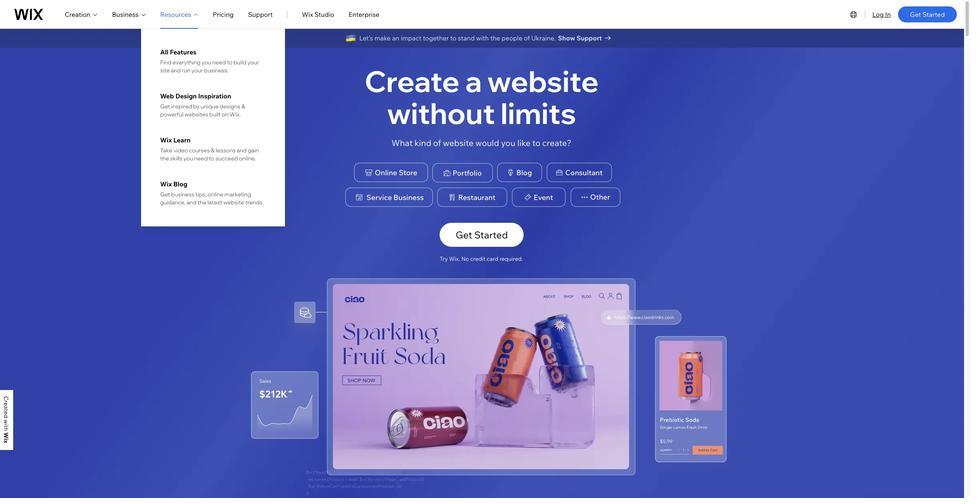 Task type: vqa. For each thing, say whether or not it's contained in the screenshot.
the the corresponding to Wix Learn
yes



Task type: describe. For each thing, give the bounding box(es) containing it.
and inside wix blog get business tips, online marketing guidance, and the latest website trends.
[[187, 199, 197, 206]]

wix blog link
[[160, 180, 266, 188]]

& inside wix learn take video courses & lessons and gain the skills you need to succeed online.
[[211, 147, 215, 154]]

to inside wix learn take video courses & lessons and gain the skills you need to succeed online.
[[209, 155, 215, 162]]

resources button
[[160, 9, 199, 19]]

wix learn link
[[160, 136, 266, 144]]

would
[[476, 138, 500, 148]]

inspired
[[171, 103, 192, 110]]

1 horizontal spatial wix.
[[449, 255, 461, 263]]

store
[[399, 168, 418, 177]]

website inside the "create a website without limits"
[[488, 63, 599, 99]]

studio
[[315, 10, 334, 18]]

websites
[[185, 111, 208, 118]]

a
[[466, 63, 482, 99]]

get started button
[[440, 223, 524, 247]]

the for wix learn
[[160, 155, 169, 162]]

designs
[[220, 103, 241, 110]]

create?
[[543, 138, 572, 148]]

business
[[171, 191, 195, 198]]

blog inside wix blog get business tips, online marketing guidance, and the latest website trends.
[[173, 180, 188, 188]]

succeed
[[216, 155, 238, 162]]

creation button
[[65, 9, 98, 19]]

try
[[440, 255, 448, 263]]

card
[[487, 255, 499, 263]]

get started inside 'button'
[[456, 229, 508, 241]]

take
[[160, 147, 172, 154]]

design
[[176, 92, 197, 100]]

show
[[558, 34, 576, 42]]

restaurant button
[[438, 188, 508, 207]]

resources group
[[141, 29, 285, 226]]

ukraine.
[[532, 34, 556, 42]]

together
[[423, 34, 449, 42]]

consultant
[[566, 168, 603, 177]]

started inside 'button'
[[475, 229, 508, 241]]

all features find everything you need to build your site and run your business.
[[160, 48, 259, 74]]

by
[[193, 103, 200, 110]]

online store
[[375, 168, 418, 177]]

blog button
[[498, 163, 542, 182]]

built
[[209, 111, 221, 118]]

guidance,
[[160, 199, 186, 206]]

show support
[[558, 34, 602, 42]]

and inside "all features find everything you need to build your site and run your business."
[[171, 67, 181, 74]]

the for wix blog
[[198, 199, 207, 206]]

trends.
[[245, 199, 264, 206]]

0 vertical spatial of
[[524, 34, 530, 42]]

restaurant
[[459, 193, 496, 202]]

portfolio
[[453, 168, 482, 178]]

creation
[[65, 10, 91, 18]]

you inside wix learn take video courses & lessons and gain the skills you need to succeed online.
[[184, 155, 193, 162]]

web design inspiration link
[[160, 92, 266, 100]]

website inside wix blog get business tips, online marketing guidance, and the latest website trends.
[[224, 199, 244, 206]]

unique
[[201, 103, 219, 110]]

pricing
[[213, 10, 234, 18]]

like
[[518, 138, 531, 148]]

everything
[[173, 59, 201, 66]]

people
[[502, 34, 523, 42]]

business inside dropdown button
[[112, 10, 139, 18]]

business.
[[204, 67, 229, 74]]

all features link
[[160, 48, 266, 56]]

online
[[375, 168, 398, 177]]

get inside get started 'button'
[[456, 229, 473, 241]]

consultant button
[[547, 163, 612, 182]]

business button
[[112, 9, 146, 19]]

an
[[392, 34, 400, 42]]

resources
[[160, 10, 191, 18]]

lessons
[[216, 147, 236, 154]]

to right like
[[533, 138, 541, 148]]

wix learn take video courses & lessons and gain the skills you need to succeed online.
[[160, 136, 259, 162]]

no
[[462, 255, 469, 263]]

wix for wix learn take video courses & lessons and gain the skills you need to succeed online.
[[160, 136, 172, 144]]

& inside web design inspiration get inspired by unique designs & powerful websites built on wix.
[[242, 103, 245, 110]]

event
[[534, 193, 554, 202]]

run
[[182, 67, 191, 74]]

latest
[[208, 199, 222, 206]]

all
[[160, 48, 169, 56]]

1 horizontal spatial started
[[923, 10, 946, 18]]

pricing link
[[213, 9, 234, 19]]

limits
[[501, 95, 577, 131]]

to left stand
[[451, 34, 457, 42]]



Task type: locate. For each thing, give the bounding box(es) containing it.
2 horizontal spatial website
[[488, 63, 599, 99]]

your right build
[[248, 59, 259, 66]]

you left like
[[501, 138, 516, 148]]

other button
[[571, 188, 621, 207]]

business
[[112, 10, 139, 18], [394, 193, 424, 202]]

show support link
[[558, 32, 619, 44]]

support right pricing
[[248, 10, 273, 18]]

0 vertical spatial need
[[212, 59, 226, 66]]

try wix. no credit card required.
[[440, 255, 523, 263]]

create a website without limits
[[365, 63, 599, 131]]

0 horizontal spatial support
[[248, 10, 273, 18]]

wix inside wix learn take video courses & lessons and gain the skills you need to succeed online.
[[160, 136, 172, 144]]

and left run
[[171, 67, 181, 74]]

0 horizontal spatial your
[[192, 67, 203, 74]]

what
[[392, 138, 413, 148]]

find
[[160, 59, 172, 66]]

1 horizontal spatial website
[[443, 138, 474, 148]]

gain
[[248, 147, 259, 154]]

the down the take
[[160, 155, 169, 162]]

2 vertical spatial wix
[[160, 180, 172, 188]]

wix blog get business tips, online marketing guidance, and the latest website trends.
[[160, 180, 264, 206]]

0 vertical spatial you
[[202, 59, 211, 66]]

wix left studio
[[302, 10, 313, 18]]

blog up business
[[173, 180, 188, 188]]

0 vertical spatial get started
[[911, 10, 946, 18]]

get up guidance,
[[160, 191, 170, 198]]

1 horizontal spatial your
[[248, 59, 259, 66]]

1 horizontal spatial you
[[202, 59, 211, 66]]

1 horizontal spatial need
[[212, 59, 226, 66]]

and up online.
[[237, 147, 247, 154]]

credit
[[471, 255, 486, 263]]

the right the with
[[491, 34, 501, 42]]

wix
[[302, 10, 313, 18], [160, 136, 172, 144], [160, 180, 172, 188]]

1 vertical spatial wix
[[160, 136, 172, 144]]

get started link
[[899, 6, 958, 22]]

get
[[911, 10, 922, 18], [160, 103, 170, 110], [160, 191, 170, 198], [456, 229, 473, 241]]

1 vertical spatial &
[[211, 147, 215, 154]]

need inside "all features find everything you need to build your site and run your business."
[[212, 59, 226, 66]]

tips,
[[196, 191, 207, 198]]

get inside wix blog get business tips, online marketing guidance, and the latest website trends.
[[160, 191, 170, 198]]

log in link
[[873, 9, 892, 19]]

2 vertical spatial and
[[187, 199, 197, 206]]

without
[[387, 95, 495, 131]]

learn
[[173, 136, 191, 144]]

&
[[242, 103, 245, 110], [211, 147, 215, 154]]

wix. down the designs
[[230, 111, 241, 118]]

support link
[[248, 9, 273, 19]]

2 horizontal spatial you
[[501, 138, 516, 148]]

to inside "all features find everything you need to build your site and run your business."
[[227, 59, 233, 66]]

online store button
[[354, 163, 428, 182]]

glass ns.png image
[[602, 310, 682, 325]]

0 horizontal spatial business
[[112, 10, 139, 18]]

0 vertical spatial &
[[242, 103, 245, 110]]

features
[[170, 48, 197, 56]]

get started
[[911, 10, 946, 18], [456, 229, 508, 241]]

1 horizontal spatial business
[[394, 193, 424, 202]]

1 horizontal spatial blog
[[517, 168, 532, 177]]

0 horizontal spatial website
[[224, 199, 244, 206]]

0 vertical spatial your
[[248, 59, 259, 66]]

1 vertical spatial wix.
[[449, 255, 461, 263]]

skills
[[170, 155, 183, 162]]

support
[[248, 10, 273, 18], [577, 34, 602, 42]]

wix.
[[230, 111, 241, 118], [449, 255, 461, 263]]

of right the kind
[[434, 138, 441, 148]]

2 horizontal spatial the
[[491, 34, 501, 42]]

& right the designs
[[242, 103, 245, 110]]

ukrainian flag image
[[346, 32, 356, 44]]

0 horizontal spatial and
[[171, 67, 181, 74]]

1 vertical spatial you
[[501, 138, 516, 148]]

online.
[[239, 155, 256, 162]]

wix up the take
[[160, 136, 172, 144]]

required.
[[500, 255, 523, 263]]

web
[[160, 92, 174, 100]]

1 vertical spatial business
[[394, 193, 424, 202]]

1 horizontal spatial of
[[524, 34, 530, 42]]

1 vertical spatial blog
[[173, 180, 188, 188]]

service
[[367, 193, 392, 202]]

service business button
[[346, 188, 433, 207]]

you down all features link on the left top of page
[[202, 59, 211, 66]]

inspiration
[[198, 92, 231, 100]]

wix up guidance,
[[160, 180, 172, 188]]

kind
[[415, 138, 432, 148]]

& down the wix learn link
[[211, 147, 215, 154]]

to left build
[[227, 59, 233, 66]]

0 horizontal spatial blog
[[173, 180, 188, 188]]

0 horizontal spatial you
[[184, 155, 193, 162]]

wix studio
[[302, 10, 334, 18]]

1 vertical spatial your
[[192, 67, 203, 74]]

create
[[365, 63, 460, 99]]

created with wix image
[[4, 396, 8, 443]]

and
[[171, 67, 181, 74], [237, 147, 247, 154], [187, 199, 197, 206]]

your right run
[[192, 67, 203, 74]]

impact
[[401, 34, 422, 42]]

wix. left no
[[449, 255, 461, 263]]

let's
[[360, 34, 373, 42]]

0 horizontal spatial of
[[434, 138, 441, 148]]

on
[[222, 111, 229, 118]]

to
[[451, 34, 457, 42], [227, 59, 233, 66], [533, 138, 541, 148], [209, 155, 215, 162]]

0 vertical spatial blog
[[517, 168, 532, 177]]

get up powerful
[[160, 103, 170, 110]]

web design inspiration get inspired by unique designs & powerful websites built on wix.
[[160, 92, 245, 118]]

0 vertical spatial started
[[923, 10, 946, 18]]

blog up event button
[[517, 168, 532, 177]]

of right the people at the right top
[[524, 34, 530, 42]]

2 vertical spatial you
[[184, 155, 193, 162]]

you down the video
[[184, 155, 193, 162]]

of
[[524, 34, 530, 42], [434, 138, 441, 148]]

0 horizontal spatial &
[[211, 147, 215, 154]]

language selector, english selected image
[[849, 9, 859, 19]]

service business
[[367, 193, 424, 202]]

wix studio link
[[302, 9, 334, 19]]

1 horizontal spatial support
[[577, 34, 602, 42]]

1 vertical spatial get started
[[456, 229, 508, 241]]

0 horizontal spatial the
[[160, 155, 169, 162]]

0 vertical spatial wix
[[302, 10, 313, 18]]

with
[[477, 34, 489, 42]]

online
[[208, 191, 224, 198]]

stand
[[458, 34, 475, 42]]

enterprise
[[349, 10, 380, 18]]

site
[[160, 67, 170, 74]]

the down tips,
[[198, 199, 207, 206]]

get right in
[[911, 10, 922, 18]]

build
[[234, 59, 247, 66]]

1 vertical spatial the
[[160, 155, 169, 162]]

courses
[[189, 147, 210, 154]]

1 vertical spatial of
[[434, 138, 441, 148]]

get up no
[[456, 229, 473, 241]]

what kind of website would you like to create?
[[392, 138, 572, 148]]

log in
[[873, 10, 892, 18]]

1 horizontal spatial and
[[187, 199, 197, 206]]

need inside wix learn take video courses & lessons and gain the skills you need to succeed online.
[[194, 155, 208, 162]]

enterprise link
[[349, 9, 380, 19]]

0 vertical spatial business
[[112, 10, 139, 18]]

an ecommerce site for a soda company with a sales graph and mobile checkout image
[[333, 284, 630, 469]]

1 vertical spatial and
[[237, 147, 247, 154]]

1 horizontal spatial get started
[[911, 10, 946, 18]]

1 horizontal spatial the
[[198, 199, 207, 206]]

2 horizontal spatial and
[[237, 147, 247, 154]]

to down courses
[[209, 155, 215, 162]]

you inside "all features find everything you need to build your site and run your business."
[[202, 59, 211, 66]]

1 vertical spatial need
[[194, 155, 208, 162]]

your
[[248, 59, 259, 66], [192, 67, 203, 74]]

business inside button
[[394, 193, 424, 202]]

get inside web design inspiration get inspired by unique designs & powerful websites built on wix.
[[160, 103, 170, 110]]

support right the show
[[577, 34, 602, 42]]

0 vertical spatial the
[[491, 34, 501, 42]]

2 vertical spatial website
[[224, 199, 244, 206]]

need down courses
[[194, 155, 208, 162]]

get started right in
[[911, 10, 946, 18]]

other
[[591, 193, 611, 202]]

0 horizontal spatial get started
[[456, 229, 508, 241]]

powerful
[[160, 111, 184, 118]]

1 horizontal spatial &
[[242, 103, 245, 110]]

2 vertical spatial the
[[198, 199, 207, 206]]

1 vertical spatial started
[[475, 229, 508, 241]]

marketing
[[225, 191, 251, 198]]

website
[[488, 63, 599, 99], [443, 138, 474, 148], [224, 199, 244, 206]]

1 vertical spatial website
[[443, 138, 474, 148]]

let's make an impact together to stand with the people of ukraine.
[[360, 34, 556, 42]]

wix. inside web design inspiration get inspired by unique designs & powerful websites built on wix.
[[230, 111, 241, 118]]

0 horizontal spatial need
[[194, 155, 208, 162]]

wix for wix studio
[[302, 10, 313, 18]]

and inside wix learn take video courses & lessons and gain the skills you need to succeed online.
[[237, 147, 247, 154]]

0 horizontal spatial wix.
[[230, 111, 241, 118]]

need up 'business.'
[[212, 59, 226, 66]]

portfolio button
[[433, 163, 493, 183]]

0 vertical spatial and
[[171, 67, 181, 74]]

blog inside button
[[517, 168, 532, 177]]

the
[[491, 34, 501, 42], [160, 155, 169, 162], [198, 199, 207, 206]]

0 vertical spatial website
[[488, 63, 599, 99]]

and down business
[[187, 199, 197, 206]]

0 vertical spatial wix.
[[230, 111, 241, 118]]

make
[[375, 34, 391, 42]]

get started up try wix. no credit card required.
[[456, 229, 508, 241]]

in
[[886, 10, 892, 18]]

the inside wix blog get business tips, online marketing guidance, and the latest website trends.
[[198, 199, 207, 206]]

wix for wix blog get business tips, online marketing guidance, and the latest website trends.
[[160, 180, 172, 188]]

need
[[212, 59, 226, 66], [194, 155, 208, 162]]

the inside wix learn take video courses & lessons and gain the skills you need to succeed online.
[[160, 155, 169, 162]]

0 horizontal spatial started
[[475, 229, 508, 241]]

get inside get started link
[[911, 10, 922, 18]]

event button
[[512, 188, 566, 207]]

log
[[873, 10, 884, 18]]

0 vertical spatial support
[[248, 10, 273, 18]]

1 vertical spatial support
[[577, 34, 602, 42]]

wix inside wix blog get business tips, online marketing guidance, and the latest website trends.
[[160, 180, 172, 188]]



